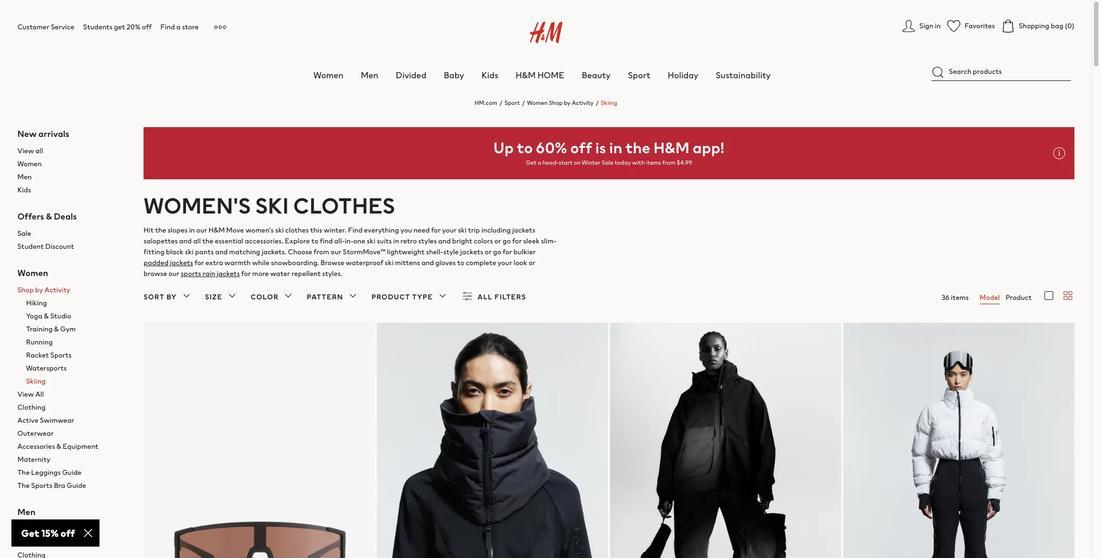Task type: describe. For each thing, give the bounding box(es) containing it.
jackets.
[[262, 247, 287, 257]]

sort by
[[144, 292, 177, 302]]

watersports
[[26, 363, 67, 374]]

mittens
[[395, 258, 420, 268]]

active swimwear link
[[17, 414, 126, 428]]

sports sunglassesmodel image
[[144, 323, 375, 559]]

sport inside the women's ski clothes main content
[[505, 98, 520, 107]]

in right slopes
[[189, 225, 195, 235]]

women shop by activity link
[[527, 98, 594, 107]]

sport inside header.primary.navigation element
[[628, 69, 651, 82]]

accessories
[[17, 442, 55, 452]]

discount
[[45, 241, 74, 252]]

favorites link
[[948, 20, 995, 33]]

ski inside for extra warmth while snowboarding. browse waterproof ski mittens and gloves to complete your look or browse our
[[385, 258, 394, 268]]

h&m image
[[530, 22, 563, 44]]

store
[[182, 22, 199, 32]]

women inside the women shop by activity hiking yoga & studio training & gym running racket sports watersports skiing view all clothing active swimwear outerwear accessories & equipment maternity the leggings guide the sports bra guide
[[17, 267, 48, 280]]

ski left clothes
[[275, 225, 284, 235]]

60%
[[536, 137, 567, 159]]

trip
[[468, 225, 480, 235]]

by inside dropdown button
[[167, 292, 177, 302]]

all inside the women shop by activity hiking yoga & studio training & gym running racket sports watersports skiing view all clothing active swimwear outerwear accessories & equipment maternity the leggings guide the sports bra guide
[[35, 389, 44, 400]]

all inside dropdown button
[[478, 292, 493, 302]]

jackets up complete on the left top
[[460, 247, 483, 257]]

all filters
[[478, 292, 526, 302]]

find a store
[[160, 22, 199, 32]]

Search products search field
[[932, 63, 1071, 81]]

up to 60% off is in the h&m app! get a head-start on winter sale today with items from $4.99
[[494, 137, 725, 167]]

fitting
[[144, 247, 165, 257]]

women's
[[144, 190, 251, 221]]

shop for men
[[17, 524, 34, 535]]

all filters button
[[461, 290, 526, 305]]

2 vertical spatial the
[[202, 236, 213, 246]]

holiday link
[[668, 69, 699, 82]]

accessories & equipment link
[[17, 441, 126, 454]]

essential
[[215, 236, 243, 246]]

ski right one
[[367, 236, 375, 246]]

for down warmth
[[241, 269, 251, 279]]

1 horizontal spatial go
[[503, 236, 511, 246]]

yoga & studio link
[[26, 310, 126, 323]]

shop for women
[[17, 285, 34, 295]]

hm.com link
[[475, 98, 498, 107]]

3 / from the left
[[596, 98, 599, 107]]

kids link for men
[[17, 184, 126, 197]]

customer service link
[[17, 22, 74, 32]]

bulkier
[[514, 247, 536, 257]]

padded
[[144, 258, 169, 268]]

1 shop by activity link from the top
[[17, 284, 126, 297]]

0 vertical spatial skiing link
[[601, 98, 617, 107]]

all inside 'new arrivals view all women men kids'
[[35, 146, 43, 156]]

sign in
[[920, 21, 941, 31]]

find inside header.primary.navigation element
[[160, 22, 175, 32]]

1 vertical spatial or
[[485, 247, 492, 257]]

2 the from the top
[[17, 481, 30, 491]]

1 vertical spatial men link
[[17, 171, 126, 184]]

app!
[[693, 137, 725, 159]]

find
[[320, 236, 333, 246]]

padded jackets link
[[144, 258, 193, 268]]

women inside header.primary.navigation element
[[314, 69, 343, 82]]

styles
[[418, 236, 437, 246]]

start
[[559, 158, 573, 167]]

sports rain jackets link
[[181, 269, 240, 279]]

0 vertical spatial sports
[[50, 350, 72, 361]]

students get 20% off link
[[83, 22, 152, 32]]

men for men
[[361, 69, 378, 82]]

2 shop by activity link from the top
[[17, 523, 126, 536]]

to inside the hit the slopes in our h&m move women's ski clothes this winter. find everything you need for your ski trip including jackets salopettes and all the essential accessories. explore to find all-in-one ski suits in retro styles and bright colors or go for sleek slim- fitting black ski pants and matching jackets. choose from our stormmove™ lightweight shell-style jackets or go for bulkier padded jackets
[[311, 236, 318, 246]]

hiking link
[[26, 297, 126, 310]]

sort
[[144, 292, 165, 302]]

clothing link
[[17, 401, 126, 414]]

offers
[[17, 210, 44, 223]]

stormmove™ padded ski anorakmodel image
[[610, 323, 841, 559]]

retro
[[401, 236, 417, 246]]

and down slopes
[[179, 236, 192, 246]]

1 vertical spatial the
[[155, 225, 166, 235]]

hit the slopes in our h&m move women's ski clothes this winter. find everything you need for your ski trip including jackets salopettes and all the essential accessories. explore to find all-in-one ski suits in retro styles and bright colors or go for sleek slim- fitting black ski pants and matching jackets. choose from our stormmove™ lightweight shell-style jackets or go for bulkier padded jackets
[[144, 225, 557, 268]]

sustainability
[[716, 69, 771, 82]]

pattern button
[[307, 290, 360, 305]]

one
[[353, 236, 365, 246]]

racket
[[26, 350, 49, 361]]

for inside for extra warmth while snowboarding. browse waterproof ski mittens and gloves to complete your look or browse our
[[195, 258, 204, 268]]

kids inside header.primary.navigation element
[[482, 69, 498, 82]]

view inside men shop by activity view all
[[17, 537, 34, 548]]

while
[[252, 258, 270, 268]]

studio
[[50, 311, 71, 321]]

0 vertical spatial shop
[[549, 98, 563, 107]]

shopping bag (0)
[[1019, 21, 1075, 31]]

all inside the hit the slopes in our h&m move women's ski clothes this winter. find everything you need for your ski trip including jackets salopettes and all the essential accessories. explore to find all-in-one ski suits in retro styles and bright colors or go for sleek slim- fitting black ski pants and matching jackets. choose from our stormmove™ lightweight shell-style jackets or go for bulkier padded jackets
[[193, 236, 201, 246]]

1 horizontal spatial men link
[[361, 69, 378, 82]]

kids inside 'new arrivals view all women men kids'
[[17, 185, 31, 195]]

repellent
[[292, 269, 321, 279]]

sale link
[[17, 227, 126, 240]]

items inside up to 60% off is in the h&m app! get a head-start on winter sale today with items from $4.99
[[646, 158, 661, 167]]

1 vertical spatial skiing link
[[26, 375, 126, 388]]

winter
[[582, 158, 601, 167]]

from inside the hit the slopes in our h&m move women's ski clothes this winter. find everything you need for your ski trip including jackets salopettes and all the essential accessories. explore to find all-in-one ski suits in retro styles and bright colors or go for sleek slim- fitting black ski pants and matching jackets. choose from our stormmove™ lightweight shell-style jackets or go for bulkier padded jackets
[[314, 247, 329, 257]]

off for 60%
[[570, 137, 592, 159]]

sign
[[920, 21, 934, 31]]

ski up bright
[[458, 225, 467, 235]]

color
[[251, 292, 279, 302]]

view inside the women shop by activity hiking yoga & studio training & gym running racket sports watersports skiing view all clothing active swimwear outerwear accessories & equipment maternity the leggings guide the sports bra guide
[[17, 389, 34, 400]]

& left gym
[[54, 324, 59, 334]]

your inside for extra warmth while snowboarding. browse waterproof ski mittens and gloves to complete your look or browse our
[[498, 258, 512, 268]]

including
[[481, 225, 511, 235]]

product for product
[[1006, 293, 1032, 303]]

get
[[114, 22, 125, 32]]

from inside up to 60% off is in the h&m app! get a head-start on winter sale today with items from $4.99
[[663, 158, 676, 167]]

all inside men shop by activity view all
[[35, 537, 44, 548]]

$4.99
[[677, 158, 692, 167]]

& right yoga
[[44, 311, 49, 321]]

product for product type
[[372, 292, 410, 302]]

women's ski clothes main content
[[0, 90, 1092, 559]]

1 view all link from the top
[[17, 388, 126, 401]]

customer
[[17, 22, 49, 32]]

divided
[[396, 69, 427, 82]]

the leggings guide link
[[17, 467, 126, 480]]

activity for women
[[44, 285, 70, 295]]

with
[[632, 158, 645, 167]]

browse
[[321, 258, 344, 268]]

sort by button
[[144, 290, 193, 305]]

for up bulkier
[[512, 236, 522, 246]]

snowboarding.
[[271, 258, 319, 268]]

student discount link
[[17, 240, 126, 253]]

up
[[494, 137, 514, 159]]

1 horizontal spatial sport link
[[628, 69, 651, 82]]

outerwear link
[[17, 428, 126, 441]]

0 vertical spatial activity
[[572, 98, 594, 107]]

color button
[[251, 290, 295, 305]]

for up styles
[[431, 225, 441, 235]]

winter.
[[324, 225, 347, 235]]

1 / from the left
[[500, 98, 502, 107]]

your inside the hit the slopes in our h&m move women's ski clothes this winter. find everything you need for your ski trip including jackets salopettes and all the essential accessories. explore to find all-in-one ski suits in retro styles and bright colors or go for sleek slim- fitting black ski pants and matching jackets. choose from our stormmove™ lightweight shell-style jackets or go for bulkier padded jackets
[[442, 225, 457, 235]]

0 vertical spatial guide
[[62, 468, 82, 478]]

students get 20% off
[[83, 22, 152, 32]]

sports rain jackets for more water repellent styles.
[[181, 269, 343, 279]]

water
[[270, 269, 290, 279]]

new arrivals view all women men kids
[[17, 127, 69, 195]]

hm.com / sport / women shop by activity / skiing
[[475, 98, 617, 107]]

baby link
[[444, 69, 464, 82]]

by inside men shop by activity view all
[[35, 524, 43, 535]]

browse
[[144, 269, 167, 279]]

service
[[51, 22, 74, 32]]

1 horizontal spatial our
[[196, 225, 207, 235]]

h&m inside the hit the slopes in our h&m move women's ski clothes this winter. find everything you need for your ski trip including jackets salopettes and all the essential accessories. explore to find all-in-one ski suits in retro styles and bright colors or go for sleek slim- fitting black ski pants and matching jackets. choose from our stormmove™ lightweight shell-style jackets or go for bulkier padded jackets
[[209, 225, 225, 235]]

women shop by activity hiking yoga & studio training & gym running racket sports watersports skiing view all clothing active swimwear outerwear accessories & equipment maternity the leggings guide the sports bra guide
[[17, 267, 98, 491]]

move
[[226, 225, 244, 235]]

1 horizontal spatial or
[[495, 236, 501, 246]]

sale inside up to 60% off is in the h&m app! get a head-start on winter sale today with items from $4.99
[[602, 158, 614, 167]]

men inside 'new arrivals view all women men kids'
[[17, 172, 32, 182]]

by inside the women shop by activity hiking yoga & studio training & gym running racket sports watersports skiing view all clothing active swimwear outerwear accessories & equipment maternity the leggings guide the sports bra guide
[[35, 285, 43, 295]]

kids link for baby
[[482, 69, 498, 82]]

1 vertical spatial women link
[[17, 158, 126, 171]]

in inside button
[[935, 21, 941, 31]]



Task type: vqa. For each thing, say whether or not it's contained in the screenshot.
tees,
no



Task type: locate. For each thing, give the bounding box(es) containing it.
0 horizontal spatial find
[[160, 22, 175, 32]]

sport link right beauty link
[[628, 69, 651, 82]]

1 horizontal spatial sale
[[602, 158, 614, 167]]

view all link
[[17, 388, 126, 401], [17, 536, 126, 549]]

a right get
[[538, 158, 541, 167]]

sale inside offers & deals sale student discount
[[17, 228, 31, 239]]

and up style
[[438, 236, 451, 246]]

1 horizontal spatial sport
[[628, 69, 651, 82]]

1 horizontal spatial your
[[498, 258, 512, 268]]

1 vertical spatial activity
[[44, 285, 70, 295]]

hit
[[144, 225, 154, 235]]

go up complete on the left top
[[493, 247, 501, 257]]

customer service
[[17, 22, 74, 32]]

guide down the leggings guide link
[[67, 481, 86, 491]]

our down all-
[[331, 247, 342, 257]]

0 vertical spatial sport link
[[628, 69, 651, 82]]

1 vertical spatial go
[[493, 247, 501, 257]]

you
[[401, 225, 412, 235]]

find inside the hit the slopes in our h&m move women's ski clothes this winter. find everything you need for your ski trip including jackets salopettes and all the essential accessories. explore to find all-in-one ski suits in retro styles and bright colors or go for sleek slim- fitting black ski pants and matching jackets. choose from our stormmove™ lightweight shell-style jackets or go for bulkier padded jackets
[[348, 225, 363, 235]]

items right with on the right top
[[646, 158, 661, 167]]

our up pants
[[196, 225, 207, 235]]

sport right the 'hm.com'
[[505, 98, 520, 107]]

beauty link
[[582, 69, 611, 82]]

jackets down warmth
[[217, 269, 240, 279]]

in right is in the right top of the page
[[609, 137, 623, 159]]

racket sports link
[[26, 349, 126, 362]]

& down outerwear link
[[56, 442, 61, 452]]

0 vertical spatial sport
[[628, 69, 651, 82]]

a inside header.primary.navigation element
[[176, 22, 181, 32]]

student
[[17, 241, 44, 252]]

jackets down black
[[170, 258, 193, 268]]

1 horizontal spatial kids
[[482, 69, 498, 82]]

h&m left home
[[516, 69, 536, 82]]

sustainability link
[[716, 69, 771, 82]]

get
[[526, 158, 537, 167]]

our down padded jackets 'link'
[[169, 269, 179, 279]]

1 vertical spatial view all link
[[17, 536, 126, 549]]

in inside up to 60% off is in the h&m app! get a head-start on winter sale today with items from $4.99
[[609, 137, 623, 159]]

/ down beauty link
[[596, 98, 599, 107]]

1 horizontal spatial h&m
[[516, 69, 536, 82]]

activity down bra
[[44, 524, 70, 535]]

or right look
[[529, 258, 536, 268]]

1 view from the top
[[17, 146, 34, 156]]

ski
[[255, 190, 289, 221]]

1 vertical spatial sport link
[[505, 98, 520, 107]]

go
[[503, 236, 511, 246], [493, 247, 501, 257]]

1 vertical spatial sport
[[505, 98, 520, 107]]

ski left mittens
[[385, 258, 394, 268]]

1 vertical spatial all
[[193, 236, 201, 246]]

beauty
[[582, 69, 611, 82]]

in right sign
[[935, 21, 941, 31]]

activity inside men shop by activity view all
[[44, 524, 70, 535]]

equipment
[[63, 442, 98, 452]]

this
[[310, 225, 322, 235]]

men inside header.primary.navigation element
[[361, 69, 378, 82]]

2 vertical spatial our
[[169, 269, 179, 279]]

0 horizontal spatial skiing link
[[26, 375, 126, 388]]

stormmove™
[[343, 247, 385, 257]]

men up "offers"
[[17, 172, 32, 182]]

1 horizontal spatial skiing
[[601, 98, 617, 107]]

shop by activity link up the yoga & studio link
[[17, 284, 126, 297]]

guide down maternity link
[[62, 468, 82, 478]]

from down 'find' at the left top
[[314, 247, 329, 257]]

1 horizontal spatial women link
[[314, 69, 343, 82]]

2 horizontal spatial /
[[596, 98, 599, 107]]

men for men shop by activity view all
[[17, 506, 36, 519]]

to
[[517, 137, 533, 159], [311, 236, 318, 246], [457, 258, 464, 268]]

your
[[442, 225, 457, 235], [498, 258, 512, 268]]

for extra warmth while snowboarding. browse waterproof ski mittens and gloves to complete your look or browse our
[[144, 258, 536, 279]]

1 vertical spatial sale
[[17, 228, 31, 239]]

0 horizontal spatial skiing
[[26, 376, 46, 387]]

0 horizontal spatial sale
[[17, 228, 31, 239]]

jackets up sleek
[[512, 225, 535, 235]]

water-repellent ski suitmodel image
[[377, 323, 608, 559]]

men left 'divided'
[[361, 69, 378, 82]]

20%
[[127, 22, 141, 32]]

(0)
[[1065, 21, 1075, 31]]

yoga
[[26, 311, 42, 321]]

0 horizontal spatial /
[[500, 98, 502, 107]]

to down this
[[311, 236, 318, 246]]

1 horizontal spatial off
[[570, 137, 592, 159]]

sports down leggings
[[31, 481, 52, 491]]

shop inside men shop by activity view all
[[17, 524, 34, 535]]

a inside up to 60% off is in the h&m app! get a head-start on winter sale today with items from $4.99
[[538, 158, 541, 167]]

product right the model
[[1006, 293, 1032, 303]]

0 vertical spatial go
[[503, 236, 511, 246]]

the up pants
[[202, 236, 213, 246]]

2 vertical spatial view
[[17, 537, 34, 548]]

0 horizontal spatial or
[[485, 247, 492, 257]]

explore
[[285, 236, 310, 246]]

0 vertical spatial our
[[196, 225, 207, 235]]

view inside 'new arrivals view all women men kids'
[[17, 146, 34, 156]]

shopping
[[1019, 21, 1050, 31]]

2 vertical spatial all
[[35, 537, 44, 548]]

find left the store
[[160, 22, 175, 32]]

0 vertical spatial shop by activity link
[[17, 284, 126, 297]]

your up bright
[[442, 225, 457, 235]]

activity for men
[[44, 524, 70, 535]]

holiday
[[668, 69, 699, 82]]

0 vertical spatial items
[[646, 158, 661, 167]]

skiing link down 'beauty'
[[601, 98, 617, 107]]

men link
[[361, 69, 378, 82], [17, 171, 126, 184]]

by down the sports bra guide 'link'
[[35, 524, 43, 535]]

activity up hiking link at the bottom of the page
[[44, 285, 70, 295]]

more
[[252, 269, 269, 279]]

need
[[414, 225, 430, 235]]

1 vertical spatial sports
[[31, 481, 52, 491]]

2 horizontal spatial the
[[626, 137, 650, 159]]

or down including
[[495, 236, 501, 246]]

h&m inside header.primary.navigation element
[[516, 69, 536, 82]]

1 horizontal spatial the
[[202, 236, 213, 246]]

& inside offers & deals sale student discount
[[46, 210, 52, 223]]

0 horizontal spatial product
[[372, 292, 410, 302]]

pattern
[[307, 292, 343, 302]]

product left type
[[372, 292, 410, 302]]

0 vertical spatial kids
[[482, 69, 498, 82]]

1 vertical spatial h&m
[[654, 137, 690, 159]]

matching
[[229, 247, 260, 257]]

0 vertical spatial a
[[176, 22, 181, 32]]

1 horizontal spatial all
[[193, 236, 201, 246]]

sale left the today at right top
[[602, 158, 614, 167]]

or down colors on the left of the page
[[485, 247, 492, 257]]

1 horizontal spatial product
[[1006, 293, 1032, 303]]

to right up
[[517, 137, 533, 159]]

0 vertical spatial to
[[517, 137, 533, 159]]

product type
[[372, 292, 433, 302]]

/ down h&m home link on the top of the page
[[522, 98, 525, 107]]

for down pants
[[195, 258, 204, 268]]

the right is in the right top of the page
[[626, 137, 650, 159]]

a left the store
[[176, 22, 181, 32]]

0 horizontal spatial a
[[176, 22, 181, 32]]

the up salopettes
[[155, 225, 166, 235]]

shopping bag (0) link
[[1002, 20, 1075, 33]]

men link left 'divided'
[[361, 69, 378, 82]]

0 vertical spatial view all link
[[17, 388, 126, 401]]

2 vertical spatial or
[[529, 258, 536, 268]]

slopes
[[168, 225, 188, 235]]

/ right the 'hm.com'
[[500, 98, 502, 107]]

lightweight
[[387, 247, 425, 257]]

skiing inside the women shop by activity hiking yoga & studio training & gym running racket sports watersports skiing view all clothing active swimwear outerwear accessories & equipment maternity the leggings guide the sports bra guide
[[26, 376, 46, 387]]

sleek
[[523, 236, 540, 246]]

2 view from the top
[[17, 389, 34, 400]]

in
[[935, 21, 941, 31], [609, 137, 623, 159], [189, 225, 195, 235], [393, 236, 399, 246]]

for
[[431, 225, 441, 235], [512, 236, 522, 246], [503, 247, 512, 257], [195, 258, 204, 268], [241, 269, 251, 279]]

h&m
[[516, 69, 536, 82], [654, 137, 690, 159], [209, 225, 225, 235]]

accessories.
[[245, 236, 283, 246]]

h&m inside up to 60% off is in the h&m app! get a head-start on winter sale today with items from $4.99
[[654, 137, 690, 159]]

and down shell-
[[422, 258, 434, 268]]

all
[[478, 292, 493, 302], [35, 389, 44, 400], [35, 537, 44, 548]]

0 horizontal spatial go
[[493, 247, 501, 257]]

women inside 'new arrivals view all women men kids'
[[17, 159, 42, 169]]

0 vertical spatial h&m
[[516, 69, 536, 82]]

women's
[[246, 225, 274, 235]]

warmth
[[225, 258, 251, 268]]

h&m home link
[[516, 69, 565, 82]]

2 vertical spatial activity
[[44, 524, 70, 535]]

activity inside the women shop by activity hiking yoga & studio training & gym running racket sports watersports skiing view all clothing active swimwear outerwear accessories & equipment maternity the leggings guide the sports bra guide
[[44, 285, 70, 295]]

thermomove™ padded ski suitmodel image
[[844, 323, 1075, 559]]

training & gym link
[[26, 323, 126, 336]]

0 horizontal spatial our
[[169, 269, 179, 279]]

men down leggings
[[17, 506, 36, 519]]

0 vertical spatial skiing
[[601, 98, 617, 107]]

new
[[17, 127, 37, 140]]

and inside for extra warmth while snowboarding. browse waterproof ski mittens and gloves to complete your look or browse our
[[422, 258, 434, 268]]

by down home
[[564, 98, 571, 107]]

3 view from the top
[[17, 537, 34, 548]]

on
[[574, 158, 581, 167]]

header.primary.navigation element
[[17, 9, 1100, 82]]

1 vertical spatial off
[[570, 137, 592, 159]]

filters
[[495, 292, 526, 302]]

2 view all link from the top
[[17, 536, 126, 549]]

from
[[663, 158, 676, 167], [314, 247, 329, 257]]

our inside for extra warmth while snowboarding. browse waterproof ski mittens and gloves to complete your look or browse our
[[169, 269, 179, 279]]

0 vertical spatial from
[[663, 158, 676, 167]]

swimwear
[[40, 416, 74, 426]]

1 horizontal spatial a
[[538, 158, 541, 167]]

look
[[514, 258, 527, 268]]

guide
[[62, 468, 82, 478], [67, 481, 86, 491]]

0 vertical spatial men link
[[361, 69, 378, 82]]

2 / from the left
[[522, 98, 525, 107]]

skiing link down racket sports link
[[26, 375, 126, 388]]

skiing down watersports on the bottom left of page
[[26, 376, 46, 387]]

0 vertical spatial women link
[[314, 69, 343, 82]]

clothing
[[17, 402, 46, 413]]

1 horizontal spatial skiing link
[[601, 98, 617, 107]]

baby
[[444, 69, 464, 82]]

for left bulkier
[[503, 247, 512, 257]]

1 vertical spatial view
[[17, 389, 34, 400]]

favorites
[[965, 21, 995, 31]]

h&m right with on the right top
[[654, 137, 690, 159]]

the inside up to 60% off is in the h&m app! get a head-start on winter sale today with items from $4.99
[[626, 137, 650, 159]]

1 vertical spatial skiing
[[26, 376, 46, 387]]

off right the 20%
[[142, 22, 152, 32]]

1 vertical spatial the
[[17, 481, 30, 491]]

1 vertical spatial shop by activity link
[[17, 523, 126, 536]]

shop by activity link down the sports bra guide 'link'
[[17, 523, 126, 536]]

by right sort
[[167, 292, 177, 302]]

kids link up deals
[[17, 184, 126, 197]]

0 vertical spatial or
[[495, 236, 501, 246]]

1 the from the top
[[17, 468, 30, 478]]

size
[[205, 292, 223, 302]]

1 horizontal spatial find
[[348, 225, 363, 235]]

1 vertical spatial your
[[498, 258, 512, 268]]

in-
[[345, 236, 353, 246]]

style
[[443, 247, 459, 257]]

find a store link
[[160, 22, 199, 32]]

skiing down 'beauty'
[[601, 98, 617, 107]]

1 vertical spatial find
[[348, 225, 363, 235]]

hiking
[[26, 298, 47, 308]]

product inside dropdown button
[[372, 292, 410, 302]]

0 vertical spatial off
[[142, 22, 152, 32]]

bra
[[54, 481, 65, 491]]

view
[[17, 146, 34, 156], [17, 389, 34, 400], [17, 537, 34, 548]]

by up hiking
[[35, 285, 43, 295]]

women's ski clothes
[[144, 190, 395, 221]]

0 vertical spatial sale
[[602, 158, 614, 167]]

gloves
[[435, 258, 456, 268]]

1 vertical spatial shop
[[17, 285, 34, 295]]

all up pants
[[193, 236, 201, 246]]

students
[[83, 22, 113, 32]]

2 vertical spatial h&m
[[209, 225, 225, 235]]

0 vertical spatial all
[[478, 292, 493, 302]]

from left $4.99
[[663, 158, 676, 167]]

to inside for extra warmth while snowboarding. browse waterproof ski mittens and gloves to complete your look or browse our
[[457, 258, 464, 268]]

off for 20%
[[142, 22, 152, 32]]

items right 36
[[951, 293, 969, 303]]

1 vertical spatial to
[[311, 236, 318, 246]]

shop inside the women shop by activity hiking yoga & studio training & gym running racket sports watersports skiing view all clothing active swimwear outerwear accessories & equipment maternity the leggings guide the sports bra guide
[[17, 285, 34, 295]]

h&m home
[[516, 69, 565, 82]]

ski right black
[[185, 247, 194, 257]]

activity down 'beauty'
[[572, 98, 594, 107]]

product
[[372, 292, 410, 302], [1006, 293, 1032, 303]]

1 vertical spatial kids link
[[17, 184, 126, 197]]

view all link
[[17, 145, 126, 158]]

all-
[[334, 236, 345, 246]]

everything
[[364, 225, 399, 235]]

off left is in the right top of the page
[[570, 137, 592, 159]]

0 vertical spatial men
[[361, 69, 378, 82]]

all down new
[[35, 146, 43, 156]]

to down style
[[457, 258, 464, 268]]

men link down view all link
[[17, 171, 126, 184]]

a
[[176, 22, 181, 32], [538, 158, 541, 167]]

off inside up to 60% off is in the h&m app! get a head-start on winter sale today with items from $4.99
[[570, 137, 592, 159]]

sale up student on the top left of page
[[17, 228, 31, 239]]

0 vertical spatial view
[[17, 146, 34, 156]]

0 horizontal spatial sport
[[505, 98, 520, 107]]

go down including
[[503, 236, 511, 246]]

1 horizontal spatial kids link
[[482, 69, 498, 82]]

kids up the 'hm.com'
[[482, 69, 498, 82]]

outerwear
[[17, 429, 54, 439]]

or inside for extra warmth while snowboarding. browse waterproof ski mittens and gloves to complete your look or browse our
[[529, 258, 536, 268]]

in right suits
[[393, 236, 399, 246]]

sign in button
[[902, 20, 941, 33]]

men inside men shop by activity view all
[[17, 506, 36, 519]]

kids up "offers"
[[17, 185, 31, 195]]

2 horizontal spatial our
[[331, 247, 342, 257]]

and up the extra
[[215, 247, 228, 257]]

0 horizontal spatial men link
[[17, 171, 126, 184]]

sports up watersports on the bottom left of page
[[50, 350, 72, 361]]

36
[[942, 293, 950, 303]]

sport right beauty link
[[628, 69, 651, 82]]

0 horizontal spatial women link
[[17, 158, 126, 171]]

1 horizontal spatial /
[[522, 98, 525, 107]]

men shop by activity view all
[[17, 506, 70, 548]]

your left look
[[498, 258, 512, 268]]

1 vertical spatial guide
[[67, 481, 86, 491]]

h&m up essential
[[209, 225, 225, 235]]

1 vertical spatial our
[[331, 247, 342, 257]]

1 vertical spatial from
[[314, 247, 329, 257]]

2 vertical spatial to
[[457, 258, 464, 268]]

colors
[[474, 236, 493, 246]]

0 horizontal spatial kids
[[17, 185, 31, 195]]

0 horizontal spatial items
[[646, 158, 661, 167]]

hm.com
[[475, 98, 498, 107]]

1 horizontal spatial items
[[951, 293, 969, 303]]

1 vertical spatial items
[[951, 293, 969, 303]]

find up one
[[348, 225, 363, 235]]

2 vertical spatial shop
[[17, 524, 34, 535]]

kids
[[482, 69, 498, 82], [17, 185, 31, 195]]

kids link up the 'hm.com'
[[482, 69, 498, 82]]

1 horizontal spatial to
[[457, 258, 464, 268]]

off inside header.primary.navigation element
[[142, 22, 152, 32]]

& left deals
[[46, 210, 52, 223]]

0 vertical spatial your
[[442, 225, 457, 235]]

type
[[412, 292, 433, 302]]

0 horizontal spatial to
[[311, 236, 318, 246]]

to inside up to 60% off is in the h&m app! get a head-start on winter sale today with items from $4.99
[[517, 137, 533, 159]]

sport link right the 'hm.com'
[[505, 98, 520, 107]]



